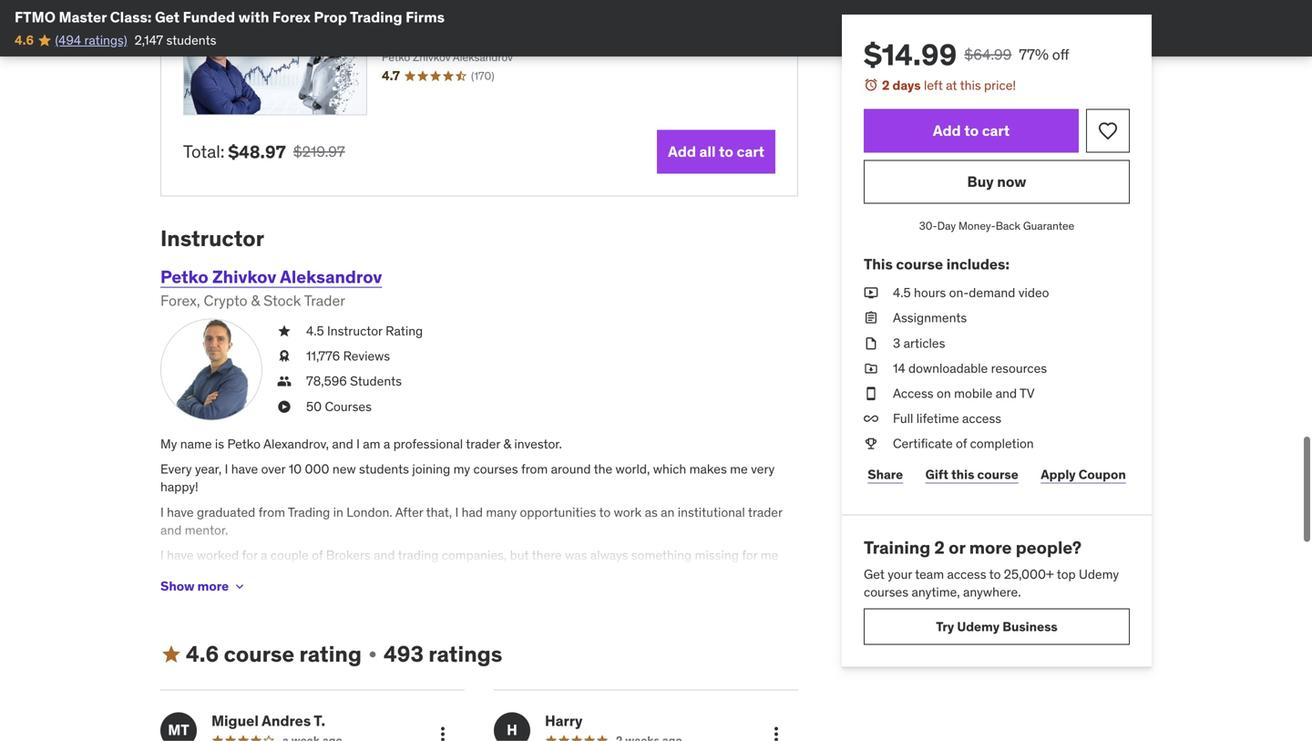 Task type: vqa. For each thing, say whether or not it's contained in the screenshot.
xsmall icon in the Personal Development link
no



Task type: describe. For each thing, give the bounding box(es) containing it.
0 horizontal spatial trader
[[466, 436, 501, 452]]

11,776
[[306, 348, 340, 364]]

xsmall image for 11,776 reviews
[[277, 347, 292, 365]]

share button
[[864, 457, 907, 493]]

xsmall image for 78,596 students
[[277, 373, 292, 390]]

was
[[565, 547, 588, 563]]

xsmall image for full lifetime access
[[864, 410, 879, 428]]

0 horizontal spatial a
[[261, 547, 268, 563]]

$14.99 $64.99 77% off
[[864, 36, 1070, 73]]

1 vertical spatial from
[[259, 504, 285, 520]]

petko zhivkov aleksandrov image
[[160, 319, 263, 421]]

0 horizontal spatial students
[[166, 32, 216, 48]]

0 vertical spatial get
[[155, 8, 180, 26]]

an
[[661, 504, 675, 520]]

to left work
[[599, 504, 611, 520]]

people?
[[1016, 537, 1082, 559]]

forex for prop
[[273, 8, 311, 26]]

aleksandrov inside 'petko zhivkov aleksandrov forex, crypto & stock trader'
[[280, 266, 382, 287]]

guarantee
[[1024, 219, 1075, 233]]

andres
[[262, 711, 311, 730]]

0 horizontal spatial new
[[333, 461, 356, 477]]

78,596 students
[[306, 373, 402, 389]]

2,147
[[135, 32, 163, 48]]

ftmo
[[15, 8, 56, 26]]

zhivkov inside 'petko zhivkov aleksandrov forex, crypto & stock trader'
[[212, 266, 277, 287]]

3 articles
[[893, 335, 946, 351]]

makes
[[690, 461, 727, 477]]

xsmall image for 50 courses
[[277, 398, 292, 416]]

includes:
[[947, 255, 1010, 273]]

493 ratings
[[384, 640, 503, 668]]

xsmall image for certificate
[[864, 435, 879, 453]]

course for includes:
[[897, 255, 944, 273]]

add all to cart
[[668, 142, 765, 161]]

and left mentor.
[[160, 522, 182, 538]]

1 vertical spatial udemy
[[958, 618, 1000, 635]]

always
[[591, 547, 629, 563]]

0 vertical spatial access
[[963, 410, 1002, 427]]

courses
[[325, 398, 372, 415]]

xsmall image for access on mobile and tv
[[864, 385, 879, 403]]

they
[[211, 565, 236, 581]]

professional forex robot: trade a scalping forex strategy link
[[382, 10, 677, 46]]

xsmall image for assignments
[[864, 309, 879, 327]]

limiting
[[270, 565, 312, 581]]

scalping
[[616, 10, 677, 29]]

1 vertical spatial instructor
[[327, 323, 383, 339]]

petko inside 'petko zhivkov aleksandrov forex, crypto & stock trader'
[[160, 266, 209, 287]]

robot:
[[514, 10, 560, 29]]

xsmall image for 4.5
[[864, 284, 879, 302]]

30-day money-back guarantee
[[920, 219, 1075, 233]]

name
[[180, 436, 212, 452]]

opportunities
[[520, 504, 597, 520]]

graduated
[[197, 504, 256, 520]]

tv
[[1020, 385, 1035, 402]]

my
[[454, 461, 471, 477]]

my
[[160, 436, 177, 452]]

access inside the training 2 or more people? get your team access to 25,000+ top udemy courses anytime, anywhere.
[[948, 566, 987, 583]]

to right all
[[719, 142, 734, 161]]

lifetime
[[917, 410, 960, 427]]

something
[[632, 547, 692, 563]]

2 horizontal spatial me
[[761, 547, 779, 563]]

buy
[[968, 172, 994, 191]]

(494
[[55, 32, 81, 48]]

0 vertical spatial have
[[231, 461, 258, 477]]

2 vertical spatial have
[[167, 547, 194, 563]]

trading
[[398, 547, 439, 563]]

rating
[[299, 640, 362, 668]]

on-
[[950, 285, 969, 301]]

petko zhivkov aleksandrov link
[[160, 266, 382, 287]]

on
[[937, 385, 952, 402]]

mentor.
[[185, 522, 228, 538]]

petko inside professional forex robot: trade a scalping forex strategy petko zhivkov aleksandrov
[[382, 50, 410, 64]]

1 horizontal spatial new
[[390, 565, 413, 581]]

(494 ratings)
[[55, 32, 127, 48]]

demand
[[969, 285, 1016, 301]]

i right year, at the bottom of the page
[[225, 461, 228, 477]]

this
[[864, 255, 893, 273]]

video
[[1019, 285, 1050, 301]]

systems
[[501, 565, 548, 581]]

and down companies,
[[477, 565, 498, 581]]

trading.
[[569, 565, 613, 581]]

working
[[712, 565, 757, 581]]

170 reviews element
[[471, 69, 495, 84]]

2 horizontal spatial of
[[956, 435, 967, 452]]

0 vertical spatial cart
[[983, 121, 1010, 140]]

articles
[[904, 335, 946, 351]]

0 vertical spatial this
[[961, 77, 982, 93]]

50 courses
[[306, 398, 372, 415]]

different.
[[160, 583, 212, 599]]

happy!
[[160, 479, 199, 495]]

every
[[160, 461, 192, 477]]

professional
[[394, 436, 463, 452]]

0 vertical spatial is
[[215, 436, 224, 452]]

over
[[261, 461, 286, 477]]

missing
[[695, 547, 739, 563]]

top
[[1057, 566, 1076, 583]]

with
[[239, 8, 269, 26]]

petko inside my name is petko alexandrov, and i am a professional trader & investor. every year, i have over 10 000 new students joining my courses from around the world, which makes me very happy! i have graduated from trading in london. after that, i had many opportunities to work as an institutional trader and mentor. i have worked for a couple of brokers and trading companies, but there was always something missing for me because they were limiting me to create new strategies and systems for trading. their purpose of working is different.
[[227, 436, 261, 452]]

harry
[[545, 711, 583, 730]]

xsmall image inside show more button
[[233, 579, 247, 594]]

2 horizontal spatial forex
[[472, 10, 510, 29]]

$219.97
[[293, 142, 345, 161]]

i up because
[[160, 547, 164, 563]]

gift this course
[[926, 466, 1019, 483]]

courses inside the training 2 or more people? get your team access to 25,000+ top udemy courses anytime, anywhere.
[[864, 584, 909, 600]]

london.
[[347, 504, 393, 520]]

$64.99
[[965, 45, 1012, 64]]

purpose
[[647, 565, 694, 581]]

t.
[[314, 711, 326, 730]]

certificate of completion
[[893, 435, 1034, 452]]

more inside the training 2 or more people? get your team access to 25,000+ top udemy courses anytime, anywhere.
[[970, 537, 1012, 559]]

a inside professional forex robot: trade a scalping forex strategy petko zhivkov aleksandrov
[[605, 10, 613, 29]]

1 vertical spatial of
[[312, 547, 323, 563]]

but
[[510, 547, 529, 563]]

many
[[486, 504, 517, 520]]

4.7
[[382, 68, 400, 84]]

to inside the training 2 or more people? get your team access to 25,000+ top udemy courses anytime, anywhere.
[[990, 566, 1001, 583]]

students inside my name is petko alexandrov, and i am a professional trader & investor. every year, i have over 10 000 new students joining my courses from around the world, which makes me very happy! i have graduated from trading in london. after that, i had many opportunities to work as an institutional trader and mentor. i have worked for a couple of brokers and trading companies, but there was always something missing for me because they were limiting me to create new strategies and systems for trading. their purpose of working is different.
[[359, 461, 409, 477]]

petko zhivkov aleksandrov forex, crypto & stock trader
[[160, 266, 382, 310]]

their
[[616, 565, 644, 581]]

training 2 or more people? get your team access to 25,000+ top udemy courses anytime, anywhere.
[[864, 537, 1120, 600]]

anytime,
[[912, 584, 961, 600]]

xsmall image left 493
[[366, 647, 380, 662]]

trader
[[304, 291, 346, 310]]

4.5 instructor rating
[[306, 323, 423, 339]]

aleksandrov inside professional forex robot: trade a scalping forex strategy petko zhivkov aleksandrov
[[453, 50, 513, 64]]

after
[[395, 504, 423, 520]]

medium image
[[160, 644, 182, 665]]

add for add to cart
[[933, 121, 962, 140]]



Task type: locate. For each thing, give the bounding box(es) containing it.
0 vertical spatial more
[[970, 537, 1012, 559]]

1 vertical spatial 4.6
[[186, 640, 219, 668]]

institutional
[[678, 504, 746, 520]]

had
[[462, 504, 483, 520]]

courses inside my name is petko alexandrov, and i am a professional trader & investor. every year, i have over 10 000 new students joining my courses from around the world, which makes me very happy! i have graduated from trading in london. after that, i had many opportunities to work as an institutional trader and mentor. i have worked for a couple of brokers and trading companies, but there was always something missing for me because they were limiting me to create new strategies and systems for trading. their purpose of working is different.
[[474, 461, 518, 477]]

1 vertical spatial new
[[390, 565, 413, 581]]

0 horizontal spatial udemy
[[958, 618, 1000, 635]]

2 vertical spatial of
[[697, 565, 708, 581]]

courses down your
[[864, 584, 909, 600]]

xsmall image down stock
[[277, 322, 292, 340]]

0 vertical spatial zhivkov
[[413, 50, 451, 64]]

1 vertical spatial 2
[[935, 537, 945, 559]]

4.6 for 4.6
[[15, 32, 34, 48]]

1 horizontal spatial add
[[933, 121, 962, 140]]

0 vertical spatial add
[[933, 121, 962, 140]]

0 horizontal spatial trading
[[288, 504, 330, 520]]

0 vertical spatial me
[[730, 461, 748, 477]]

new right 000
[[333, 461, 356, 477]]

0 horizontal spatial cart
[[737, 142, 765, 161]]

because
[[160, 565, 208, 581]]

forex,
[[160, 291, 200, 310]]

forex down 'firms'
[[382, 28, 420, 46]]

for up the were
[[242, 547, 258, 563]]

xsmall image left 3
[[864, 334, 879, 352]]

0 vertical spatial from
[[521, 461, 548, 477]]

strategy
[[423, 28, 483, 46]]

10
[[289, 461, 302, 477]]

worked
[[197, 547, 239, 563]]

from
[[521, 461, 548, 477], [259, 504, 285, 520]]

course up hours
[[897, 255, 944, 273]]

xsmall image
[[864, 309, 879, 327], [277, 322, 292, 340], [864, 334, 879, 352], [277, 347, 292, 365], [864, 360, 879, 377], [277, 373, 292, 390], [864, 385, 879, 403], [277, 398, 292, 416], [864, 410, 879, 428], [233, 579, 247, 594], [366, 647, 380, 662]]

companies,
[[442, 547, 507, 563]]

petko up forex,
[[160, 266, 209, 287]]

try
[[937, 618, 955, 635]]

xsmall image for 14 downloadable resources
[[864, 360, 879, 377]]

1 horizontal spatial from
[[521, 461, 548, 477]]

coupon
[[1079, 466, 1127, 483]]

2 horizontal spatial petko
[[382, 50, 410, 64]]

me left very
[[730, 461, 748, 477]]

0 vertical spatial xsmall image
[[864, 284, 879, 302]]

very
[[751, 461, 775, 477]]

0 horizontal spatial from
[[259, 504, 285, 520]]

25,000+
[[1004, 566, 1055, 583]]

$14.99
[[864, 36, 958, 73]]

aleksandrov up the (170)
[[453, 50, 513, 64]]

1 horizontal spatial 4.5
[[893, 285, 911, 301]]

rating
[[386, 323, 423, 339]]

zhivkov up &
[[212, 266, 277, 287]]

all
[[700, 142, 716, 161]]

000
[[305, 461, 330, 477]]

petko up 4.7
[[382, 50, 410, 64]]

2 horizontal spatial for
[[742, 547, 758, 563]]

4.6 right medium "icon"
[[186, 640, 219, 668]]

4.5 for 4.5 hours on-demand video
[[893, 285, 911, 301]]

aleksandrov up trader
[[280, 266, 382, 287]]

2 vertical spatial a
[[261, 547, 268, 563]]

more right or
[[970, 537, 1012, 559]]

1 horizontal spatial is
[[760, 565, 769, 581]]

1 vertical spatial trader
[[748, 504, 783, 520]]

have
[[231, 461, 258, 477], [167, 504, 194, 520], [167, 547, 194, 563]]

xsmall image down worked
[[233, 579, 247, 594]]

left
[[924, 77, 943, 93]]

0 horizontal spatial get
[[155, 8, 180, 26]]

0 vertical spatial trading
[[350, 8, 403, 26]]

for
[[242, 547, 258, 563], [742, 547, 758, 563], [551, 565, 566, 581]]

1 vertical spatial this
[[952, 466, 975, 483]]

students
[[350, 373, 402, 389]]

mt
[[168, 721, 189, 740]]

downloadable
[[909, 360, 988, 376]]

zhivkov down strategy on the left of page
[[413, 50, 451, 64]]

forex for strategy
[[382, 28, 420, 46]]

mobile
[[955, 385, 993, 402]]

students down am
[[359, 461, 409, 477]]

of down missing
[[697, 565, 708, 581]]

buy now
[[968, 172, 1027, 191]]

cart down the price!
[[983, 121, 1010, 140]]

1 horizontal spatial cart
[[983, 121, 1010, 140]]

this right at
[[961, 77, 982, 93]]

1 horizontal spatial get
[[864, 566, 885, 583]]

courses
[[474, 461, 518, 477], [864, 584, 909, 600]]

xsmall image for 4.5 instructor rating
[[277, 322, 292, 340]]

1 vertical spatial a
[[384, 436, 390, 452]]

total: $48.97 $219.97
[[183, 141, 345, 163]]

additional actions for review by miguel andres t. image
[[432, 723, 454, 741]]

i down happy!
[[160, 504, 164, 520]]

is right working
[[760, 565, 769, 581]]

4.6 for 4.6 course rating
[[186, 640, 219, 668]]

ratings)
[[84, 32, 127, 48]]

78,596
[[306, 373, 347, 389]]

show
[[160, 578, 195, 595]]

0 vertical spatial udemy
[[1079, 566, 1120, 583]]

completion
[[971, 435, 1034, 452]]

1 vertical spatial zhivkov
[[212, 266, 277, 287]]

cart right all
[[737, 142, 765, 161]]

alexandrov,
[[263, 436, 329, 452]]

1 xsmall image from the top
[[864, 284, 879, 302]]

1 horizontal spatial for
[[551, 565, 566, 581]]

0 vertical spatial instructor
[[160, 225, 264, 252]]

a right trade
[[605, 10, 613, 29]]

gift this course link
[[922, 457, 1023, 493]]

xsmall image left the access
[[864, 385, 879, 403]]

forex left robot:
[[472, 10, 510, 29]]

xsmall image left 78,596
[[277, 373, 292, 390]]

i left had
[[455, 504, 459, 520]]

have down happy!
[[167, 504, 194, 520]]

1 horizontal spatial 4.6
[[186, 640, 219, 668]]

access down or
[[948, 566, 987, 583]]

0 horizontal spatial is
[[215, 436, 224, 452]]

50
[[306, 398, 322, 415]]

1 horizontal spatial courses
[[864, 584, 909, 600]]

0 horizontal spatial add
[[668, 142, 696, 161]]

$48.97
[[228, 141, 286, 163]]

4.6 down ftmo
[[15, 32, 34, 48]]

me
[[730, 461, 748, 477], [761, 547, 779, 563], [315, 565, 333, 581]]

2 horizontal spatial a
[[605, 10, 613, 29]]

xsmall image left 14
[[864, 360, 879, 377]]

1 vertical spatial get
[[864, 566, 885, 583]]

new down trading
[[390, 565, 413, 581]]

your
[[888, 566, 913, 583]]

have up because
[[167, 547, 194, 563]]

from down over
[[259, 504, 285, 520]]

instructor up the 11,776 reviews
[[327, 323, 383, 339]]

xsmall image down this
[[864, 284, 879, 302]]

add down 2 days left at this price!
[[933, 121, 962, 140]]

training
[[864, 537, 931, 559]]

1 vertical spatial have
[[167, 504, 194, 520]]

get up 2,147 students on the top left of the page
[[155, 8, 180, 26]]

trading left in at the bottom of page
[[288, 504, 330, 520]]

instructor up crypto
[[160, 225, 264, 252]]

0 vertical spatial a
[[605, 10, 613, 29]]

14 downloadable resources
[[893, 360, 1048, 376]]

for up working
[[742, 547, 758, 563]]

my name is petko alexandrov, and i am a professional trader & investor. every year, i have over 10 000 new students joining my courses from around the world, which makes me very happy! i have graduated from trading in london. after that, i had many opportunities to work as an institutional trader and mentor. i have worked for a couple of brokers and trading companies, but there was always something missing for me because they were limiting me to create new strategies and systems for trading. their purpose of working is different.
[[160, 436, 783, 599]]

(170)
[[471, 69, 495, 83]]

1 vertical spatial 4.5
[[306, 323, 324, 339]]

of right couple on the bottom left of page
[[312, 547, 323, 563]]

i left am
[[357, 436, 360, 452]]

course for rating
[[224, 640, 295, 668]]

for down the there
[[551, 565, 566, 581]]

0 vertical spatial of
[[956, 435, 967, 452]]

0 horizontal spatial forex
[[273, 8, 311, 26]]

xsmall image for 3 articles
[[864, 334, 879, 352]]

0 horizontal spatial of
[[312, 547, 323, 563]]

and up create
[[374, 547, 395, 563]]

2 inside the training 2 or more people? get your team access to 25,000+ top udemy courses anytime, anywhere.
[[935, 537, 945, 559]]

me down brokers
[[315, 565, 333, 581]]

to down 2 days left at this price!
[[965, 121, 979, 140]]

petko right name
[[227, 436, 261, 452]]

0 vertical spatial 2
[[882, 77, 890, 93]]

2 xsmall image from the top
[[864, 435, 879, 453]]

0 horizontal spatial for
[[242, 547, 258, 563]]

0 horizontal spatial 4.5
[[306, 323, 324, 339]]

day
[[938, 219, 956, 233]]

assignments
[[893, 310, 967, 326]]

1 vertical spatial courses
[[864, 584, 909, 600]]

full lifetime access
[[893, 410, 1002, 427]]

and left tv
[[996, 385, 1018, 402]]

0 vertical spatial course
[[897, 255, 944, 273]]

a right am
[[384, 436, 390, 452]]

this course includes:
[[864, 255, 1010, 273]]

trade
[[563, 10, 601, 29]]

0 horizontal spatial instructor
[[160, 225, 264, 252]]

0 horizontal spatial 2
[[882, 77, 890, 93]]

1 horizontal spatial a
[[384, 436, 390, 452]]

0 horizontal spatial zhivkov
[[212, 266, 277, 287]]

trader up 'my'
[[466, 436, 501, 452]]

of down full lifetime access
[[956, 435, 967, 452]]

1 horizontal spatial of
[[697, 565, 708, 581]]

at
[[946, 77, 958, 93]]

a up the were
[[261, 547, 268, 563]]

add to cart button
[[864, 109, 1079, 153]]

additional actions for review by harry image
[[766, 723, 788, 741]]

get left your
[[864, 566, 885, 583]]

1 vertical spatial more
[[198, 578, 229, 595]]

1 horizontal spatial course
[[897, 255, 944, 273]]

xsmall image
[[864, 284, 879, 302], [864, 435, 879, 453]]

around
[[551, 461, 591, 477]]

udemy right try
[[958, 618, 1000, 635]]

course up the miguel andres t.
[[224, 640, 295, 668]]

forex right with
[[273, 8, 311, 26]]

xsmall image up share on the bottom of the page
[[864, 435, 879, 453]]

1 horizontal spatial petko
[[227, 436, 261, 452]]

a
[[605, 10, 613, 29], [384, 436, 390, 452], [261, 547, 268, 563]]

is right name
[[215, 436, 224, 452]]

2 vertical spatial me
[[315, 565, 333, 581]]

off
[[1053, 45, 1070, 64]]

2 right the alarm icon
[[882, 77, 890, 93]]

0 horizontal spatial courses
[[474, 461, 518, 477]]

funded
[[183, 8, 235, 26]]

firms
[[406, 8, 445, 26]]

udemy right top at right
[[1079, 566, 1120, 583]]

xsmall image left 11,776 at the top left of the page
[[277, 347, 292, 365]]

business
[[1003, 618, 1058, 635]]

1 vertical spatial students
[[359, 461, 409, 477]]

0 vertical spatial aleksandrov
[[453, 50, 513, 64]]

from down & investor.
[[521, 461, 548, 477]]

ftmo master class: get funded with forex prop trading firms
[[15, 8, 445, 26]]

1 horizontal spatial students
[[359, 461, 409, 477]]

trading right prop
[[350, 8, 403, 26]]

there
[[532, 547, 562, 563]]

days
[[893, 77, 921, 93]]

1 horizontal spatial trading
[[350, 8, 403, 26]]

full
[[893, 410, 914, 427]]

class:
[[110, 8, 152, 26]]

2 horizontal spatial course
[[978, 466, 1019, 483]]

show more
[[160, 578, 229, 595]]

miguel andres t.
[[212, 711, 326, 730]]

4.5 up 11,776 at the top left of the page
[[306, 323, 324, 339]]

wishlist image
[[1098, 120, 1120, 142]]

1 horizontal spatial trader
[[748, 504, 783, 520]]

4.5 left hours
[[893, 285, 911, 301]]

to up anywhere.
[[990, 566, 1001, 583]]

crypto
[[204, 291, 248, 310]]

me right missing
[[761, 547, 779, 563]]

1 vertical spatial petko
[[160, 266, 209, 287]]

add
[[933, 121, 962, 140], [668, 142, 696, 161]]

trader down very
[[748, 504, 783, 520]]

add left all
[[668, 142, 696, 161]]

alarm image
[[864, 77, 879, 92]]

add for add all to cart
[[668, 142, 696, 161]]

0 vertical spatial courses
[[474, 461, 518, 477]]

udemy inside the training 2 or more people? get your team access to 25,000+ top udemy courses anytime, anywhere.
[[1079, 566, 1120, 583]]

to down brokers
[[336, 565, 348, 581]]

4.5 for 4.5 instructor rating
[[306, 323, 324, 339]]

this right gift
[[952, 466, 975, 483]]

0 vertical spatial trader
[[466, 436, 501, 452]]

1 horizontal spatial zhivkov
[[413, 50, 451, 64]]

0 horizontal spatial aleksandrov
[[280, 266, 382, 287]]

courses right 'my'
[[474, 461, 518, 477]]

trading inside my name is petko alexandrov, and i am a professional trader & investor. every year, i have over 10 000 new students joining my courses from around the world, which makes me very happy! i have graduated from trading in london. after that, i had many opportunities to work as an institutional trader and mentor. i have worked for a couple of brokers and trading companies, but there was always something missing for me because they were limiting me to create new strategies and systems for trading. their purpose of working is different.
[[288, 504, 330, 520]]

1 vertical spatial access
[[948, 566, 987, 583]]

get inside the training 2 or more people? get your team access to 25,000+ top udemy courses anytime, anywhere.
[[864, 566, 885, 583]]

this
[[961, 77, 982, 93], [952, 466, 975, 483]]

prop
[[314, 8, 347, 26]]

brokers
[[326, 547, 371, 563]]

xsmall image left 50 at bottom
[[277, 398, 292, 416]]

have left over
[[231, 461, 258, 477]]

2 days left at this price!
[[882, 77, 1017, 93]]

1 horizontal spatial more
[[970, 537, 1012, 559]]

1 vertical spatial aleksandrov
[[280, 266, 382, 287]]

total:
[[183, 141, 225, 162]]

couple
[[271, 547, 309, 563]]

access on mobile and tv
[[893, 385, 1035, 402]]

0 horizontal spatial me
[[315, 565, 333, 581]]

now
[[998, 172, 1027, 191]]

is
[[215, 436, 224, 452], [760, 565, 769, 581]]

and left am
[[332, 436, 353, 452]]

0 vertical spatial new
[[333, 461, 356, 477]]

0 horizontal spatial 4.6
[[15, 32, 34, 48]]

hours
[[914, 285, 947, 301]]

access down mobile
[[963, 410, 1002, 427]]

1 vertical spatial is
[[760, 565, 769, 581]]

2 left or
[[935, 537, 945, 559]]

more down worked
[[198, 578, 229, 595]]

price!
[[985, 77, 1017, 93]]

1 vertical spatial cart
[[737, 142, 765, 161]]

i
[[357, 436, 360, 452], [225, 461, 228, 477], [160, 504, 164, 520], [455, 504, 459, 520], [160, 547, 164, 563]]

students down funded
[[166, 32, 216, 48]]

0 horizontal spatial course
[[224, 640, 295, 668]]

0 horizontal spatial more
[[198, 578, 229, 595]]

am
[[363, 436, 381, 452]]

back
[[996, 219, 1021, 233]]

xsmall image left full
[[864, 410, 879, 428]]

more inside button
[[198, 578, 229, 595]]

1 vertical spatial course
[[978, 466, 1019, 483]]

show more button
[[160, 568, 247, 605]]

1 vertical spatial add
[[668, 142, 696, 161]]

1 vertical spatial me
[[761, 547, 779, 563]]

buy now button
[[864, 160, 1130, 204]]

2
[[882, 77, 890, 93], [935, 537, 945, 559]]

zhivkov inside professional forex robot: trade a scalping forex strategy petko zhivkov aleksandrov
[[413, 50, 451, 64]]

1 vertical spatial xsmall image
[[864, 435, 879, 453]]

0 vertical spatial students
[[166, 32, 216, 48]]

to
[[965, 121, 979, 140], [719, 142, 734, 161], [599, 504, 611, 520], [336, 565, 348, 581], [990, 566, 1001, 583]]

xsmall image down this
[[864, 309, 879, 327]]

0 vertical spatial 4.6
[[15, 32, 34, 48]]

petko
[[382, 50, 410, 64], [160, 266, 209, 287], [227, 436, 261, 452]]

course down completion
[[978, 466, 1019, 483]]

1 vertical spatial trading
[[288, 504, 330, 520]]



